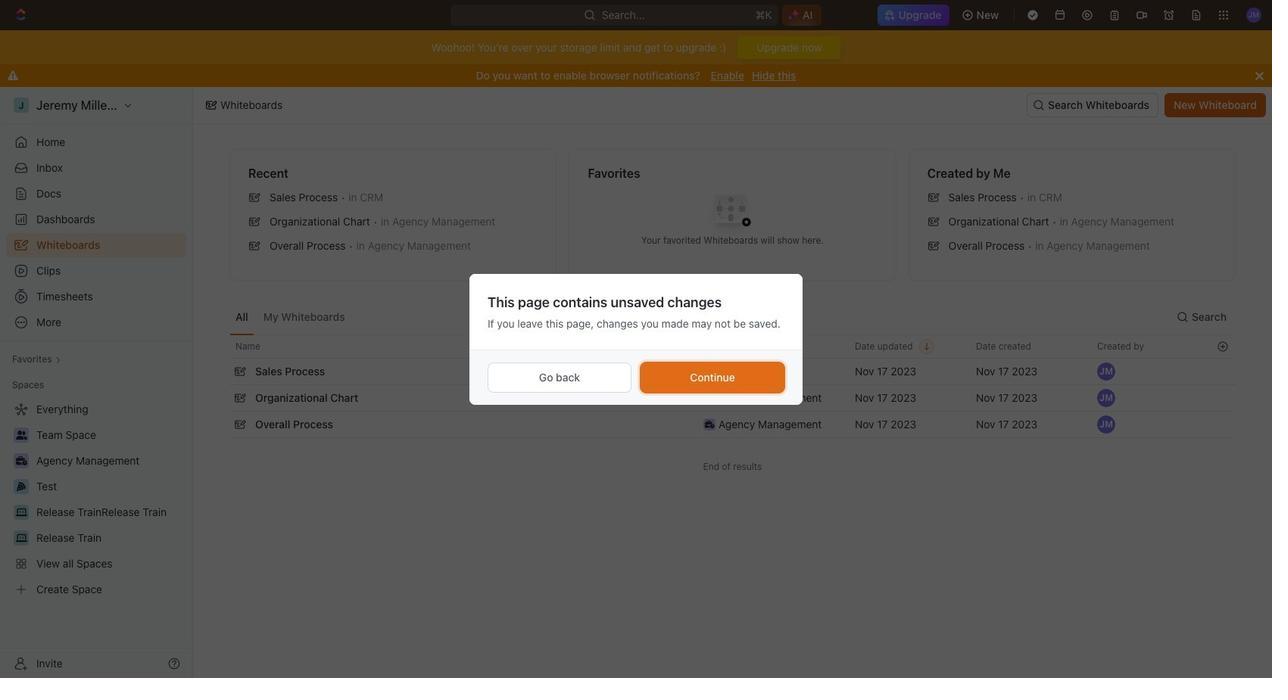 Task type: locate. For each thing, give the bounding box(es) containing it.
jeremy miller, , element for second cell from the bottom
[[1097, 363, 1116, 381]]

business time image
[[705, 395, 714, 402]]

tab list
[[229, 299, 351, 335]]

0 vertical spatial cell
[[1210, 359, 1236, 385]]

2 cell from the top
[[1210, 386, 1236, 411]]

4 row from the top
[[229, 410, 1236, 440]]

2 jeremy miller, , element from the top
[[1097, 389, 1116, 407]]

table
[[229, 335, 1236, 440]]

jeremy miller, , element
[[1097, 363, 1116, 381], [1097, 389, 1116, 407], [1097, 416, 1116, 434]]

tree inside sidebar navigation
[[6, 398, 186, 602]]

1 vertical spatial cell
[[1210, 386, 1236, 411]]

row
[[229, 335, 1236, 359], [229, 357, 1236, 387], [229, 383, 1236, 414], [229, 410, 1236, 440]]

dialog
[[470, 274, 803, 405]]

0 vertical spatial jeremy miller, , element
[[1097, 363, 1116, 381]]

tree
[[6, 398, 186, 602]]

1 jeremy miller, , element from the top
[[1097, 363, 1116, 381]]

cell
[[1210, 359, 1236, 385], [1210, 386, 1236, 411]]

2 vertical spatial jeremy miller, , element
[[1097, 416, 1116, 434]]

1 vertical spatial jeremy miller, , element
[[1097, 389, 1116, 407]]



Task type: vqa. For each thing, say whether or not it's contained in the screenshot.
row
yes



Task type: describe. For each thing, give the bounding box(es) containing it.
business time image
[[705, 421, 714, 429]]

3 jeremy miller, , element from the top
[[1097, 416, 1116, 434]]

2 row from the top
[[229, 357, 1236, 387]]

no favorited whiteboards image
[[702, 183, 763, 243]]

3 row from the top
[[229, 383, 1236, 414]]

1 row from the top
[[229, 335, 1236, 359]]

1 cell from the top
[[1210, 359, 1236, 385]]

sidebar navigation
[[0, 87, 193, 679]]

jeremy miller, , element for second cell from the top of the page
[[1097, 389, 1116, 407]]



